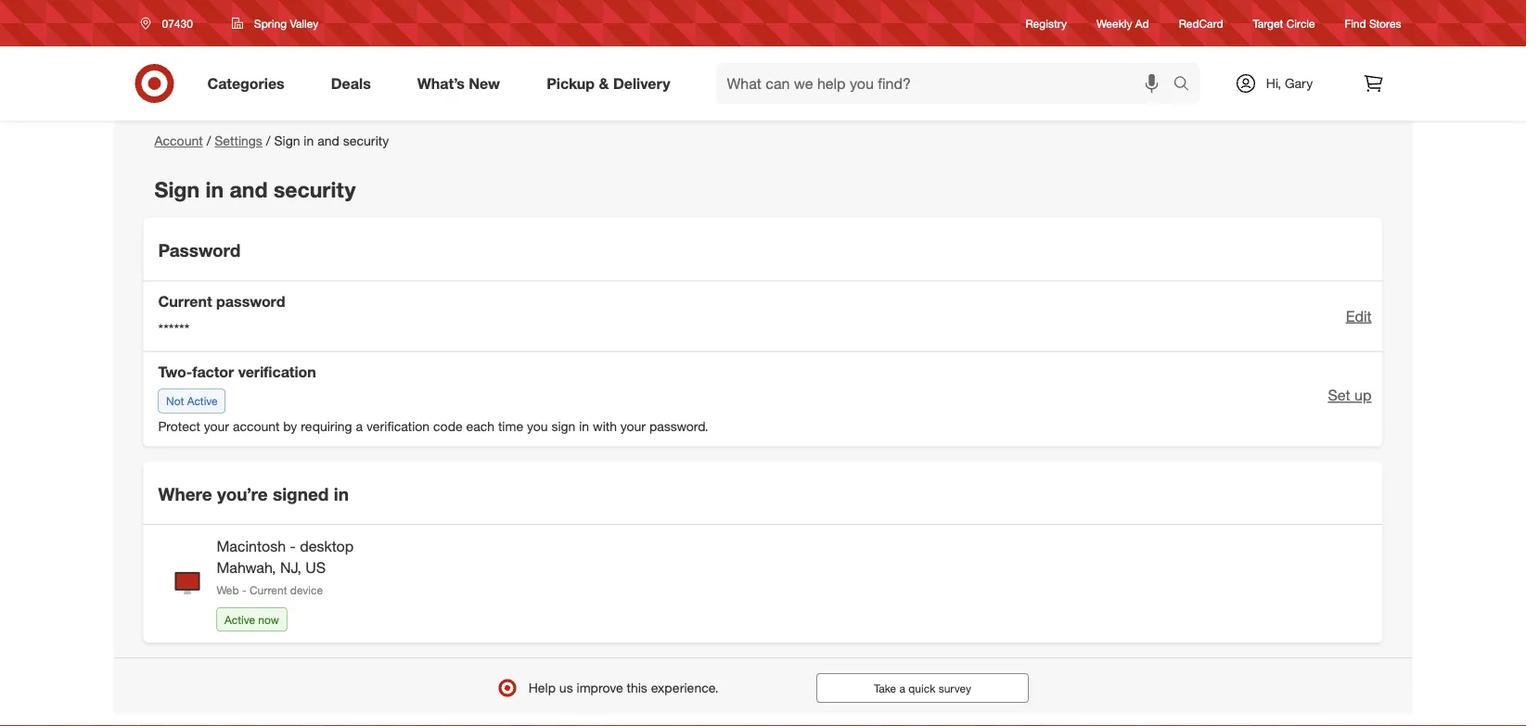 Task type: describe. For each thing, give the bounding box(es) containing it.
requiring
[[301, 418, 352, 434]]

find
[[1345, 16, 1367, 30]]

mahwah,
[[217, 559, 276, 577]]

signed
[[273, 484, 329, 505]]

redcard link
[[1179, 15, 1224, 31]]

us
[[559, 680, 573, 696]]

help us improve this experience.
[[529, 680, 719, 696]]

what's new
[[417, 74, 500, 92]]

1 vertical spatial verification
[[367, 418, 430, 434]]

now
[[258, 613, 279, 627]]

protect your account by requiring a verification code each time you sign in with your password.
[[158, 418, 709, 434]]

factor
[[192, 363, 234, 381]]

time
[[498, 418, 524, 434]]

deals link
[[315, 63, 394, 104]]

valley
[[290, 16, 319, 30]]

settings link
[[215, 133, 263, 149]]

search
[[1165, 76, 1210, 94]]

pickup & delivery link
[[531, 63, 694, 104]]

up
[[1355, 387, 1372, 405]]

help
[[529, 680, 556, 696]]

a inside button
[[900, 682, 906, 696]]

0 horizontal spatial and
[[230, 176, 268, 202]]

experience.
[[651, 680, 719, 696]]

not
[[166, 394, 184, 408]]

&
[[599, 74, 609, 92]]

1 / from the left
[[207, 133, 211, 149]]

two-
[[158, 363, 192, 381]]

quick
[[909, 682, 936, 696]]

sign
[[552, 418, 576, 434]]

you're
[[217, 484, 268, 505]]

07430
[[162, 16, 193, 30]]

what's
[[417, 74, 465, 92]]

this
[[627, 680, 648, 696]]

account
[[233, 418, 280, 434]]

edit button
[[1346, 306, 1372, 327]]

1 your from the left
[[204, 418, 229, 434]]

spring valley
[[254, 16, 319, 30]]

2 your from the left
[[621, 418, 646, 434]]

set up button
[[1329, 385, 1372, 406]]

macintosh
[[217, 538, 286, 556]]

password.
[[650, 418, 709, 434]]

password
[[158, 240, 241, 261]]

delivery
[[613, 74, 671, 92]]

hi,
[[1267, 75, 1282, 91]]

0 horizontal spatial -
[[242, 584, 246, 598]]

us
[[306, 559, 326, 577]]

where you're signed in
[[158, 484, 349, 505]]

0 vertical spatial sign
[[274, 133, 300, 149]]

weekly ad link
[[1097, 15, 1150, 31]]

target circle
[[1253, 16, 1316, 30]]

survey
[[939, 682, 972, 696]]

0 horizontal spatial verification
[[238, 363, 316, 381]]

sign in and security
[[155, 176, 356, 202]]

not active
[[166, 394, 218, 408]]

1 horizontal spatial and
[[318, 133, 339, 149]]

two-factor verification
[[158, 363, 316, 381]]

web
[[217, 584, 239, 598]]

protect
[[158, 418, 200, 434]]

2 / from the left
[[266, 133, 271, 149]]

improve
[[577, 680, 623, 696]]

registry link
[[1026, 15, 1067, 31]]

in right sign
[[579, 418, 589, 434]]

set
[[1329, 387, 1351, 405]]

1 horizontal spatial active
[[225, 613, 255, 627]]

active now
[[225, 613, 279, 627]]

new
[[469, 74, 500, 92]]

pickup
[[547, 74, 595, 92]]

spring valley button
[[220, 6, 331, 40]]

search button
[[1165, 63, 1210, 108]]



Task type: locate. For each thing, give the bounding box(es) containing it.
0 horizontal spatial /
[[207, 133, 211, 149]]

1 horizontal spatial your
[[621, 418, 646, 434]]

1 vertical spatial and
[[230, 176, 268, 202]]

your right with on the bottom left of page
[[621, 418, 646, 434]]

0 vertical spatial -
[[290, 538, 296, 556]]

/ right settings link
[[266, 133, 271, 149]]

each
[[466, 418, 495, 434]]

current inside current password ******
[[158, 293, 212, 311]]

you
[[527, 418, 548, 434]]

gary
[[1285, 75, 1313, 91]]

sign
[[274, 133, 300, 149], [155, 176, 200, 202]]

active right 'not'
[[187, 394, 218, 408]]

password
[[216, 293, 285, 311]]

macintosh - desktop mahwah, nj, us web - current device
[[217, 538, 354, 598]]

verification left code
[[367, 418, 430, 434]]

What can we help you find? suggestions appear below search field
[[716, 63, 1178, 104]]

0 horizontal spatial active
[[187, 394, 218, 408]]

active left now
[[225, 613, 255, 627]]

a right requiring
[[356, 418, 363, 434]]

and
[[318, 133, 339, 149], [230, 176, 268, 202]]

what's new link
[[402, 63, 524, 104]]

take a quick survey
[[874, 682, 972, 696]]

and down deals
[[318, 133, 339, 149]]

target circle link
[[1253, 15, 1316, 31]]

sign down account on the left top of page
[[155, 176, 200, 202]]

code
[[433, 418, 463, 434]]

edit
[[1346, 307, 1372, 325]]

- right web
[[242, 584, 246, 598]]

1 vertical spatial sign
[[155, 176, 200, 202]]

pickup & delivery
[[547, 74, 671, 92]]

current
[[158, 293, 212, 311], [250, 584, 287, 598]]

your down not active
[[204, 418, 229, 434]]

in right settings link
[[304, 133, 314, 149]]

1 vertical spatial a
[[900, 682, 906, 696]]

active
[[187, 394, 218, 408], [225, 613, 255, 627]]

0 vertical spatial verification
[[238, 363, 316, 381]]

1 vertical spatial active
[[225, 613, 255, 627]]

0 vertical spatial a
[[356, 418, 363, 434]]

where
[[158, 484, 212, 505]]

security
[[343, 133, 389, 149], [274, 176, 356, 202]]

in
[[304, 133, 314, 149], [206, 176, 224, 202], [579, 418, 589, 434], [334, 484, 349, 505]]

weekly
[[1097, 16, 1133, 30]]

0 horizontal spatial current
[[158, 293, 212, 311]]

redcard
[[1179, 16, 1224, 30]]

0 horizontal spatial your
[[204, 418, 229, 434]]

desktop
[[300, 538, 354, 556]]

0 vertical spatial security
[[343, 133, 389, 149]]

your
[[204, 418, 229, 434], [621, 418, 646, 434]]

find stores
[[1345, 16, 1402, 30]]

/
[[207, 133, 211, 149], [266, 133, 271, 149]]

/ left settings link
[[207, 133, 211, 149]]

0 vertical spatial active
[[187, 394, 218, 408]]

1 vertical spatial current
[[250, 584, 287, 598]]

spring
[[254, 16, 287, 30]]

hi, gary
[[1267, 75, 1313, 91]]

in down settings link
[[206, 176, 224, 202]]

0 vertical spatial and
[[318, 133, 339, 149]]

security down deals link
[[343, 133, 389, 149]]

and down settings link
[[230, 176, 268, 202]]

take
[[874, 682, 897, 696]]

ad
[[1136, 16, 1150, 30]]

1 vertical spatial security
[[274, 176, 356, 202]]

account / settings / sign in and security
[[155, 133, 389, 149]]

1 horizontal spatial sign
[[274, 133, 300, 149]]

0 horizontal spatial sign
[[155, 176, 200, 202]]

account link
[[155, 133, 203, 149]]

07430 button
[[129, 6, 212, 40]]

1 horizontal spatial current
[[250, 584, 287, 598]]

0 horizontal spatial a
[[356, 418, 363, 434]]

take a quick survey button
[[817, 674, 1029, 703]]

weekly ad
[[1097, 16, 1150, 30]]

by
[[283, 418, 297, 434]]

1 horizontal spatial /
[[266, 133, 271, 149]]

set up
[[1329, 387, 1372, 405]]

account
[[155, 133, 203, 149]]

settings
[[215, 133, 263, 149]]

a
[[356, 418, 363, 434], [900, 682, 906, 696]]

-
[[290, 538, 296, 556], [242, 584, 246, 598]]

0 vertical spatial current
[[158, 293, 212, 311]]

current up ******
[[158, 293, 212, 311]]

1 horizontal spatial a
[[900, 682, 906, 696]]

stores
[[1370, 16, 1402, 30]]

1 horizontal spatial verification
[[367, 418, 430, 434]]

- up nj,
[[290, 538, 296, 556]]

with
[[593, 418, 617, 434]]

deals
[[331, 74, 371, 92]]

1 horizontal spatial -
[[290, 538, 296, 556]]

sign right settings link
[[274, 133, 300, 149]]

verification up by
[[238, 363, 316, 381]]

circle
[[1287, 16, 1316, 30]]

******
[[158, 320, 190, 338]]

nj,
[[280, 559, 301, 577]]

security down account / settings / sign in and security
[[274, 176, 356, 202]]

in right signed
[[334, 484, 349, 505]]

verification
[[238, 363, 316, 381], [367, 418, 430, 434]]

1 vertical spatial -
[[242, 584, 246, 598]]

current inside macintosh - desktop mahwah, nj, us web - current device
[[250, 584, 287, 598]]

registry
[[1026, 16, 1067, 30]]

find stores link
[[1345, 15, 1402, 31]]

device
[[290, 584, 323, 598]]

current up now
[[250, 584, 287, 598]]

a right take
[[900, 682, 906, 696]]

categories link
[[192, 63, 308, 104]]

categories
[[207, 74, 285, 92]]

current password ******
[[158, 293, 285, 338]]

target
[[1253, 16, 1284, 30]]



